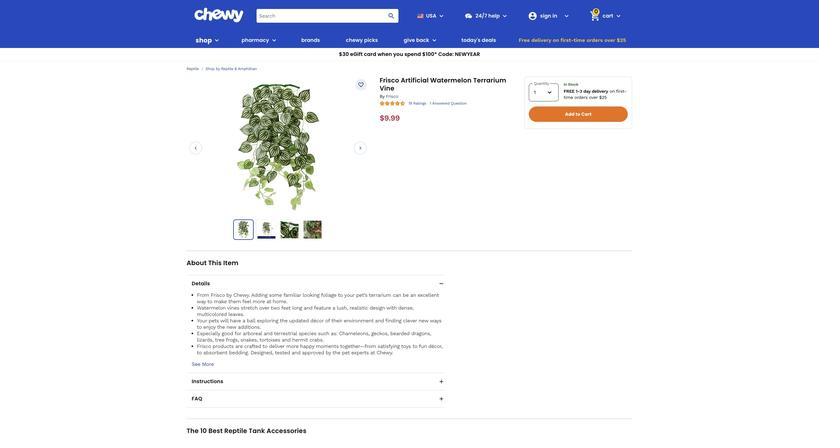 Task type: vqa. For each thing, say whether or not it's contained in the screenshot.
information
no



Task type: locate. For each thing, give the bounding box(es) containing it.
frisco down vine
[[386, 94, 398, 99]]

frisco artificial watermelon terrarium vine slide 2 of 4 image
[[258, 221, 275, 239]]

as:
[[331, 331, 338, 337]]

time
[[574, 37, 585, 43], [564, 95, 573, 100]]

on first- time orders over $25
[[564, 89, 627, 100]]

$25 inside on first- time orders over $25
[[599, 95, 607, 100]]

over inside button
[[605, 37, 615, 43]]

2 horizontal spatial by
[[326, 350, 331, 356]]

sign
[[540, 12, 551, 19]]

the down will
[[217, 325, 225, 331]]

especially
[[197, 331, 220, 337]]

design
[[370, 305, 385, 311]]

spend
[[405, 51, 421, 58]]

1 vertical spatial in
[[564, 82, 567, 87]]

over inside from frisco by chewy. adding some familiar looking foliage to your pet's terrarium can be an excellent way to make them feel more at home. watermelon vines stretch over two feet long and feature a lush, realistic design with dense, multicolored leaves. your pets will have a ball exploring the updated décor of their environment and finding clever new ways to enjoy the new additions. especially good for arboreal and terrestrial species such as: chameleons, geckos, bearded dragons, lizards, tree frogs, snakes, tortoises and hermit crabs. frisco products are crafted to deliver more happy moments together—from satisfying toys to fun décor, to absorbent bedding. designed, tested and approved by the pet experts at chewy.
[[259, 305, 269, 311]]

pharmacy link
[[239, 33, 269, 48]]

$30
[[339, 51, 349, 58]]

the up the terrestrial
[[280, 318, 288, 324]]

1 vertical spatial a
[[243, 318, 245, 324]]

0 vertical spatial chewy.
[[233, 293, 250, 299]]

add
[[565, 111, 575, 118]]

on
[[553, 37, 559, 43], [610, 89, 615, 94]]

tortoises
[[260, 337, 280, 343]]

to left "your"
[[338, 293, 343, 299]]

1 vertical spatial by
[[226, 293, 232, 299]]

menu image right shop
[[213, 37, 221, 44]]

together—from
[[340, 344, 376, 350]]

0 vertical spatial $25
[[617, 37, 626, 43]]

be
[[403, 293, 409, 299]]

3
[[580, 89, 582, 94]]

0 horizontal spatial more
[[253, 299, 265, 305]]

terrarium
[[369, 293, 391, 299]]

0 horizontal spatial $25
[[599, 95, 607, 100]]

over down day
[[589, 95, 598, 100]]

1 vertical spatial menu image
[[213, 37, 221, 44]]

and up the tortoises
[[264, 331, 273, 337]]

today's deals
[[462, 37, 496, 44]]

1 vertical spatial chewy.
[[377, 350, 393, 356]]

crabs.
[[310, 337, 324, 343]]

1 horizontal spatial first-
[[616, 89, 627, 94]]

pet
[[342, 350, 350, 356]]

on down sign in
[[553, 37, 559, 43]]

1 vertical spatial on
[[610, 89, 615, 94]]

orders down items icon
[[587, 37, 603, 43]]

a left 'lush,'
[[333, 305, 335, 311]]

&
[[235, 66, 237, 71]]

0 vertical spatial at
[[267, 299, 271, 305]]

orders down '3'
[[575, 95, 588, 100]]

0 vertical spatial a
[[333, 305, 335, 311]]

frisco artificial watermelon terrarium vine slide 3 of 4 image
[[281, 221, 299, 239]]

free
[[564, 89, 575, 94]]

frisco up the by frisco
[[380, 76, 399, 85]]

1 horizontal spatial watermelon
[[430, 76, 472, 85]]

0 vertical spatial by
[[216, 66, 220, 71]]

in inside 'link'
[[553, 12, 557, 19]]

more down adding
[[253, 299, 265, 305]]

1 horizontal spatial over
[[589, 95, 598, 100]]

at up two
[[267, 299, 271, 305]]

in stock
[[564, 82, 579, 87]]

0 horizontal spatial reptile
[[187, 66, 199, 71]]

0 horizontal spatial new
[[227, 325, 236, 331]]

2 vertical spatial the
[[333, 350, 340, 356]]

artificial
[[401, 76, 429, 85]]

chewy. up feel
[[233, 293, 250, 299]]

0 vertical spatial on
[[553, 37, 559, 43]]

experts
[[351, 350, 369, 356]]

with
[[386, 305, 397, 311]]

and
[[304, 305, 313, 311], [375, 318, 384, 324], [264, 331, 273, 337], [282, 337, 291, 343], [292, 350, 301, 356]]

account menu image
[[563, 12, 571, 20]]

1
[[430, 101, 431, 106]]

pharmacy menu image
[[270, 37, 278, 44]]

1 vertical spatial time
[[564, 95, 573, 100]]

delivery right day
[[592, 89, 608, 94]]

about
[[187, 259, 207, 268]]

watermelon up 1 answered question
[[430, 76, 472, 85]]

0 horizontal spatial first-
[[561, 37, 574, 43]]

1 vertical spatial orders
[[575, 95, 588, 100]]

the left pet
[[333, 350, 340, 356]]

0 horizontal spatial delivery
[[532, 37, 551, 43]]

orders inside button
[[587, 37, 603, 43]]

to right way
[[207, 299, 212, 305]]

chewy. down satisfying on the bottom left of the page
[[377, 350, 393, 356]]

fun
[[419, 344, 427, 350]]

by right shop
[[216, 66, 220, 71]]

reptile link
[[187, 66, 199, 71]]

new left ways
[[419, 318, 428, 324]]

0 horizontal spatial in
[[553, 12, 557, 19]]

list
[[233, 220, 323, 240]]

an
[[410, 293, 416, 299]]

menu image
[[438, 12, 446, 20], [213, 37, 221, 44]]

$9.99
[[380, 114, 400, 123]]

day
[[583, 89, 591, 94]]

absorbent
[[203, 350, 227, 356]]

submit search image
[[388, 12, 396, 20]]

more
[[253, 299, 265, 305], [286, 344, 299, 350]]

bearded
[[390, 331, 410, 337]]

at right experts
[[370, 350, 375, 356]]

vines
[[227, 305, 239, 311]]

$25 inside button
[[617, 37, 626, 43]]

can
[[393, 293, 401, 299]]

a left ball
[[243, 318, 245, 324]]

menu image for usa popup button
[[438, 12, 446, 20]]

1 horizontal spatial menu image
[[438, 12, 446, 20]]

0 vertical spatial orders
[[587, 37, 603, 43]]

0 vertical spatial delivery
[[532, 37, 551, 43]]

2 horizontal spatial the
[[333, 350, 340, 356]]

cart menu image
[[615, 12, 622, 20]]

1 horizontal spatial the
[[280, 318, 288, 324]]

1 vertical spatial delivery
[[592, 89, 608, 94]]

frisco up make
[[211, 293, 225, 299]]

bedding.
[[229, 350, 249, 356]]

0 vertical spatial the
[[280, 318, 288, 324]]

today's deals link
[[459, 33, 499, 48]]

0 vertical spatial time
[[574, 37, 585, 43]]

1 vertical spatial $25
[[599, 95, 607, 100]]

0 horizontal spatial time
[[564, 95, 573, 100]]

0 vertical spatial watermelon
[[430, 76, 472, 85]]

$25 down the free 1-3 day delivery
[[599, 95, 607, 100]]

frisco link
[[386, 94, 398, 99]]

free delivery on first-time orders over $25 button
[[517, 33, 628, 48]]

new up good
[[227, 325, 236, 331]]

over inside on first- time orders over $25
[[589, 95, 598, 100]]

1 horizontal spatial delivery
[[592, 89, 608, 94]]

1-
[[576, 89, 580, 94]]

0 vertical spatial more
[[253, 299, 265, 305]]

realistic
[[350, 305, 368, 311]]

will
[[220, 318, 228, 324]]

to left fun
[[413, 344, 417, 350]]

0 horizontal spatial the
[[217, 325, 225, 331]]

Search text field
[[256, 9, 399, 23]]

menu image inside usa popup button
[[438, 12, 446, 20]]

and down happy at the left bottom of the page
[[292, 350, 301, 356]]

1 horizontal spatial new
[[419, 318, 428, 324]]

card
[[364, 51, 376, 58]]

0 horizontal spatial a
[[243, 318, 245, 324]]

shop
[[206, 66, 215, 71]]

menu image for shop dropdown button
[[213, 37, 221, 44]]

egift
[[350, 51, 363, 58]]

frisco artificial watermelon terrarium vine slide 1 of 4 image
[[237, 83, 320, 211], [235, 221, 252, 239]]

0 horizontal spatial by
[[216, 66, 220, 71]]

code:
[[438, 51, 454, 58]]

about this item
[[187, 259, 239, 268]]

have
[[230, 318, 241, 324]]

1 reptile from the left
[[187, 66, 199, 71]]

ways
[[430, 318, 442, 324]]

1 vertical spatial first-
[[616, 89, 627, 94]]

0 vertical spatial over
[[605, 37, 615, 43]]

feel
[[242, 299, 251, 305]]

1 vertical spatial at
[[370, 350, 375, 356]]

24/7
[[476, 12, 487, 19]]

frisco artificial watermelon terrarium vine slide 4 of 4 image
[[304, 221, 322, 239]]

0 vertical spatial frisco artificial watermelon terrarium vine slide 1 of 4 image
[[237, 83, 320, 211]]

shop button
[[196, 33, 221, 48]]

shop by reptile & amphibian link
[[206, 66, 257, 71]]

1 answered question button
[[428, 101, 467, 106]]

0 vertical spatial in
[[553, 12, 557, 19]]

pets
[[209, 318, 219, 324]]

leaves.
[[228, 312, 244, 318]]

them
[[228, 299, 241, 305]]

over down cart
[[605, 37, 615, 43]]

by up them
[[226, 293, 232, 299]]

0 horizontal spatial watermelon
[[197, 305, 226, 311]]

add to cart button
[[529, 107, 628, 122]]

Product search field
[[256, 9, 399, 23]]

first- inside free delivery on first-time orders over $25 button
[[561, 37, 574, 43]]

familiar
[[284, 293, 301, 299]]

in right sign
[[553, 12, 557, 19]]

1 vertical spatial more
[[286, 344, 299, 350]]

0 vertical spatial first-
[[561, 37, 574, 43]]

2 horizontal spatial over
[[605, 37, 615, 43]]

watermelon inside from frisco by chewy. adding some familiar looking foliage to your pet's terrarium can be an excellent way to make them feel more at home. watermelon vines stretch over two feet long and feature a lush, realistic design with dense, multicolored leaves. your pets will have a ball exploring the updated décor of their environment and finding clever new ways to enjoy the new additions. especially good for arboreal and terrestrial species such as: chameleons, geckos, bearded dragons, lizards, tree frogs, snakes, tortoises and hermit crabs. frisco products are crafted to deliver more happy moments together—from satisfying toys to fun décor, to absorbent bedding. designed, tested and approved by the pet experts at chewy.
[[197, 305, 226, 311]]

give
[[404, 37, 415, 44]]

terrarium
[[473, 76, 506, 85]]

question
[[451, 101, 467, 106]]

1 vertical spatial over
[[589, 95, 598, 100]]

to down your
[[197, 325, 202, 331]]

faq
[[192, 396, 202, 403]]

24/7 help
[[476, 12, 500, 19]]

chewy picks link
[[343, 33, 381, 48]]

0 horizontal spatial menu image
[[213, 37, 221, 44]]

instructions image
[[438, 379, 445, 385]]

over left two
[[259, 305, 269, 311]]

chewy
[[346, 37, 363, 44]]

their
[[331, 318, 342, 324]]

1 horizontal spatial $25
[[617, 37, 626, 43]]

carousel-slider region
[[189, 83, 367, 213]]

0 vertical spatial new
[[419, 318, 428, 324]]

1 horizontal spatial on
[[610, 89, 615, 94]]

in up free
[[564, 82, 567, 87]]

on right day
[[610, 89, 615, 94]]

more down hermit
[[286, 344, 299, 350]]

1 vertical spatial new
[[227, 325, 236, 331]]

0 vertical spatial menu image
[[438, 12, 446, 20]]

$25 down 'cart menu' icon
[[617, 37, 626, 43]]

help
[[488, 12, 500, 19]]

new
[[419, 318, 428, 324], [227, 325, 236, 331]]

0 horizontal spatial on
[[553, 37, 559, 43]]

watermelon up 'multicolored'
[[197, 305, 226, 311]]

2 vertical spatial over
[[259, 305, 269, 311]]

reptile left shop
[[187, 66, 199, 71]]

menu image right usa on the top right
[[438, 12, 446, 20]]

delivery right free
[[532, 37, 551, 43]]

happy
[[300, 344, 314, 350]]

to up designed,
[[263, 344, 268, 350]]

lizards,
[[197, 337, 214, 343]]

to right add
[[576, 111, 580, 118]]

by down moments at bottom left
[[326, 350, 331, 356]]

cart
[[603, 12, 613, 19]]

1 horizontal spatial time
[[574, 37, 585, 43]]

orders
[[587, 37, 603, 43], [575, 95, 588, 100]]

reptile left &
[[221, 66, 233, 71]]

menu image inside shop dropdown button
[[213, 37, 221, 44]]

1 vertical spatial the
[[217, 325, 225, 331]]

some
[[269, 293, 282, 299]]

chewy support image
[[465, 12, 473, 20]]

geckos,
[[371, 331, 389, 337]]

exploring
[[257, 318, 278, 324]]

1 vertical spatial watermelon
[[197, 305, 226, 311]]

0 horizontal spatial over
[[259, 305, 269, 311]]

1 horizontal spatial reptile
[[221, 66, 233, 71]]

make
[[214, 299, 227, 305]]



Task type: describe. For each thing, give the bounding box(es) containing it.
deliver
[[269, 344, 285, 350]]

chameleons,
[[339, 331, 370, 337]]

$9.99 text field
[[380, 114, 400, 123]]

back
[[416, 37, 429, 44]]

approved
[[302, 350, 324, 356]]

0 horizontal spatial at
[[267, 299, 271, 305]]

chewy home image
[[194, 8, 244, 22]]

frisco inside frisco artificial watermelon terrarium vine
[[380, 76, 399, 85]]

time inside button
[[574, 37, 585, 43]]

frisco artificial watermelon terrarium vine
[[380, 76, 506, 93]]

2 reptile from the left
[[221, 66, 233, 71]]

dragons,
[[411, 331, 431, 337]]

1 horizontal spatial in
[[564, 82, 567, 87]]

are
[[235, 344, 243, 350]]

shop by reptile & amphibian
[[206, 66, 257, 71]]

add to cart
[[565, 111, 592, 118]]

frogs,
[[226, 337, 239, 343]]

items image
[[589, 10, 601, 21]]

deals
[[482, 37, 496, 44]]

help menu image
[[501, 12, 509, 20]]

multicolored
[[197, 312, 227, 318]]

by frisco
[[380, 94, 398, 99]]

usa button
[[415, 8, 446, 24]]

by
[[380, 94, 385, 99]]

décor,
[[428, 344, 443, 350]]

tested
[[275, 350, 290, 356]]

newyear
[[455, 51, 480, 58]]

for
[[235, 331, 241, 337]]

to inside button
[[576, 111, 580, 118]]

1 horizontal spatial more
[[286, 344, 299, 350]]

this
[[208, 259, 222, 268]]

home.
[[273, 299, 287, 305]]

such
[[318, 331, 329, 337]]

frisco artificial watermelon terrarium vine slide 1 of 4 image inside carousel-slider region
[[237, 83, 320, 211]]

shop
[[196, 36, 212, 45]]

1 horizontal spatial a
[[333, 305, 335, 311]]

time inside on first- time orders over $25
[[564, 95, 573, 100]]

two
[[271, 305, 280, 311]]

see more
[[192, 362, 214, 368]]

first- inside on first- time orders over $25
[[616, 89, 627, 94]]

2 vertical spatial by
[[326, 350, 331, 356]]

feature
[[314, 305, 331, 311]]

give back link
[[401, 33, 429, 48]]

usa
[[426, 12, 437, 19]]

details image
[[438, 281, 445, 287]]

on inside on first- time orders over $25
[[610, 89, 615, 94]]

from frisco by chewy. adding some familiar looking foliage to your pet's terrarium can be an excellent way to make them feel more at home. watermelon vines stretch over two feet long and feature a lush, realistic design with dense, multicolored leaves. your pets will have a ball exploring the updated décor of their environment and finding clever new ways to enjoy the new additions. especially good for arboreal and terrestrial species such as: chameleons, geckos, bearded dragons, lizards, tree frogs, snakes, tortoises and hermit crabs. frisco products are crafted to deliver more happy moments together—from satisfying toys to fun décor, to absorbent bedding. designed, tested and approved by the pet experts at chewy.
[[197, 293, 443, 356]]

sign in
[[540, 12, 557, 19]]

lush,
[[337, 305, 348, 311]]

and down the terrestrial
[[282, 337, 291, 343]]

$30 egift card when you spend $100* code: newyear
[[339, 51, 480, 58]]

on inside button
[[553, 37, 559, 43]]

terrestrial
[[274, 331, 297, 337]]

item
[[223, 259, 239, 268]]

details
[[192, 280, 210, 288]]

ratings
[[413, 101, 426, 106]]

picks
[[364, 37, 378, 44]]

free
[[519, 37, 530, 43]]

faq image
[[438, 396, 445, 403]]

sign in link
[[526, 8, 562, 24]]

updated
[[289, 318, 309, 324]]

orders inside on first- time orders over $25
[[575, 95, 588, 100]]

toys
[[401, 344, 411, 350]]

19
[[409, 101, 412, 106]]

1 horizontal spatial chewy.
[[377, 350, 393, 356]]

ball
[[247, 318, 255, 324]]

watermelon inside frisco artificial watermelon terrarium vine
[[430, 76, 472, 85]]

pet's
[[356, 293, 367, 299]]

of
[[325, 318, 330, 324]]

more
[[202, 362, 214, 368]]

19 ratings
[[409, 101, 426, 106]]

way
[[197, 299, 206, 305]]

crafted
[[244, 344, 261, 350]]

give back menu image
[[431, 37, 438, 44]]

24/7 help link
[[462, 8, 500, 24]]

0
[[594, 7, 598, 15]]

frisco down lizards,
[[197, 344, 211, 350]]

$100*
[[422, 51, 437, 58]]

looking
[[303, 293, 320, 299]]

pharmacy
[[242, 37, 269, 44]]

and up 'geckos,'
[[375, 318, 384, 324]]

products
[[213, 344, 234, 350]]

delivery inside button
[[532, 37, 551, 43]]

foliage
[[321, 293, 337, 299]]

enjoy
[[203, 325, 216, 331]]

clever
[[403, 318, 417, 324]]

good
[[222, 331, 233, 337]]

hermit
[[292, 337, 308, 343]]

0 horizontal spatial chewy.
[[233, 293, 250, 299]]

1 horizontal spatial by
[[226, 293, 232, 299]]

and right the long
[[304, 305, 313, 311]]

moments
[[316, 344, 339, 350]]

from
[[197, 293, 209, 299]]

1 vertical spatial frisco artificial watermelon terrarium vine slide 1 of 4 image
[[235, 221, 252, 239]]

adding
[[251, 293, 267, 299]]

give back
[[404, 37, 429, 44]]

free 1-3 day delivery
[[564, 89, 608, 94]]

species
[[299, 331, 316, 337]]

you
[[393, 51, 403, 58]]

designed,
[[251, 350, 273, 356]]

additions.
[[238, 325, 261, 331]]

site banner
[[0, 0, 819, 61]]

1 horizontal spatial at
[[370, 350, 375, 356]]

to up see
[[197, 350, 202, 356]]

snakes,
[[241, 337, 258, 343]]



